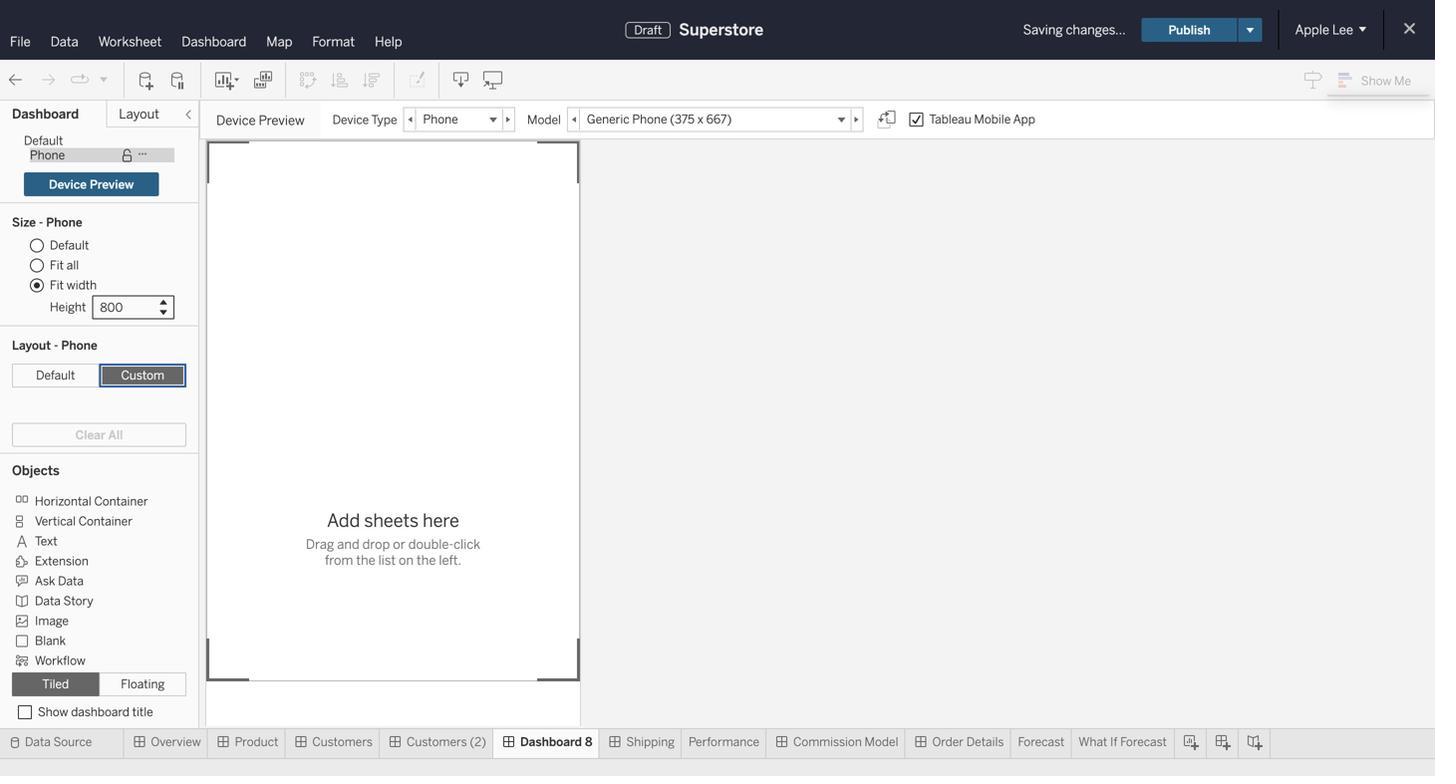 Task type: locate. For each thing, give the bounding box(es) containing it.
phone down "download" image
[[423, 112, 458, 127]]

device preview
[[216, 113, 305, 129], [49, 177, 134, 192]]

1 vertical spatial default
[[50, 238, 89, 253]]

show
[[1361, 74, 1392, 88], [38, 705, 68, 720]]

help
[[375, 34, 402, 50]]

replay animation image right redo image
[[70, 70, 90, 90]]

show left me
[[1361, 74, 1392, 88]]

device
[[333, 112, 369, 127], [216, 113, 256, 129], [49, 177, 87, 192]]

customers (2)
[[407, 735, 486, 750]]

(375
[[670, 112, 695, 127]]

phone
[[423, 112, 458, 127], [632, 112, 667, 127], [30, 148, 65, 162], [46, 215, 82, 230], [61, 338, 97, 353]]

data
[[51, 34, 78, 50], [58, 574, 84, 588], [35, 594, 61, 608], [25, 735, 51, 750]]

- down height
[[54, 338, 58, 353]]

preview
[[259, 113, 305, 129], [90, 177, 134, 192]]

data guide image
[[1304, 70, 1323, 90]]

0 horizontal spatial customers
[[312, 735, 373, 750]]

device left type
[[333, 112, 369, 127]]

1 horizontal spatial customers
[[407, 735, 467, 750]]

generic phone (375 x 667) button
[[580, 108, 851, 131]]

customers right product
[[312, 735, 373, 750]]

1 fit from the top
[[50, 258, 64, 273]]

1 vertical spatial preview
[[90, 177, 134, 192]]

title
[[132, 705, 153, 720]]

order details
[[932, 735, 1004, 750]]

height
[[50, 300, 86, 314]]

(2)
[[470, 735, 486, 750]]

show down "tiled"
[[38, 705, 68, 720]]

default down redo image
[[24, 134, 63, 148]]

data story option
[[12, 591, 158, 611]]

0 horizontal spatial the
[[356, 552, 376, 568]]

tiled
[[42, 677, 69, 692]]

data for data source
[[25, 735, 51, 750]]

me
[[1394, 74, 1411, 88]]

device type
[[333, 112, 397, 127]]

data left source
[[25, 735, 51, 750]]

-
[[39, 215, 43, 230], [54, 338, 58, 353]]

overview
[[151, 735, 201, 750]]

data inside the data story option
[[35, 594, 61, 608]]

device up 'size - phone'
[[49, 177, 87, 192]]

data for data story
[[35, 594, 61, 608]]

horizontal container
[[35, 494, 148, 509]]

dashboard up new worksheet image
[[182, 34, 246, 50]]

phone left (375
[[632, 112, 667, 127]]

commission model
[[793, 735, 899, 750]]

show me
[[1361, 74, 1411, 88]]

phone up device preview button at the top left of the page
[[30, 148, 65, 162]]

forecast right if
[[1120, 735, 1167, 750]]

1 horizontal spatial dashboard
[[182, 34, 246, 50]]

model left "generic"
[[527, 112, 561, 127]]

show for show dashboard title
[[38, 705, 68, 720]]

- right size
[[39, 215, 43, 230]]

1 vertical spatial fit
[[50, 278, 64, 293]]

0 horizontal spatial forecast
[[1018, 735, 1065, 750]]

collapse image
[[182, 109, 194, 121]]

default inside the default fit all fit width
[[50, 238, 89, 253]]

0 horizontal spatial replay animation image
[[70, 70, 90, 90]]

1 vertical spatial layout
[[12, 338, 51, 353]]

1 vertical spatial model
[[865, 735, 899, 750]]

preview down duplicate image
[[259, 113, 305, 129]]

container for vertical container
[[78, 514, 133, 529]]

what
[[1079, 735, 1108, 750]]

default
[[24, 134, 63, 148], [50, 238, 89, 253], [36, 368, 75, 383]]

customers left (2)
[[407, 735, 467, 750]]

0 horizontal spatial model
[[527, 112, 561, 127]]

data inside ask data option
[[58, 574, 84, 588]]

clear all button
[[12, 423, 186, 447]]

dashboard down redo image
[[12, 106, 79, 122]]

custom
[[121, 368, 164, 383]]

option group
[[12, 364, 186, 388]]

data source
[[25, 735, 92, 750]]

1 horizontal spatial forecast
[[1120, 735, 1167, 750]]

1 vertical spatial dashboard
[[12, 106, 79, 122]]

customers
[[312, 735, 373, 750], [407, 735, 467, 750]]

0 vertical spatial fit
[[50, 258, 64, 273]]

blank option
[[12, 630, 158, 650]]

1 horizontal spatial model
[[865, 735, 899, 750]]

show dashboard title
[[38, 705, 153, 720]]

default down 'layout - phone'
[[36, 368, 75, 383]]

fit up height
[[50, 278, 64, 293]]

replay animation image
[[70, 70, 90, 90], [98, 73, 110, 85]]

default fit all fit width
[[50, 238, 97, 293]]

size - phone
[[12, 215, 82, 230]]

8
[[585, 735, 593, 750]]

file
[[10, 34, 31, 50]]

apple lee
[[1295, 22, 1354, 38]]

1 vertical spatial show
[[38, 705, 68, 720]]

image
[[35, 614, 69, 628]]

shipping
[[626, 735, 675, 750]]

device inside button
[[49, 177, 87, 192]]

all
[[108, 428, 123, 442]]

container down horizontal container
[[78, 514, 133, 529]]

option group containing default
[[12, 364, 186, 388]]

2 vertical spatial dashboard
[[520, 735, 582, 750]]

1 horizontal spatial the
[[417, 552, 436, 568]]

fit
[[50, 258, 64, 273], [50, 278, 64, 293]]

0 vertical spatial dashboard
[[182, 34, 246, 50]]

device preview up 'size - phone'
[[49, 177, 134, 192]]

1 customers from the left
[[312, 735, 373, 750]]

container inside horizontal container "option"
[[94, 494, 148, 509]]

default up all
[[50, 238, 89, 253]]

new worksheet image
[[213, 70, 241, 90]]

model right commission
[[865, 735, 899, 750]]

device preview down duplicate image
[[216, 113, 305, 129]]

device down new worksheet image
[[216, 113, 256, 129]]

2 customers from the left
[[407, 735, 467, 750]]

0 horizontal spatial show
[[38, 705, 68, 720]]

show inside button
[[1361, 74, 1392, 88]]

1 forecast from the left
[[1018, 735, 1065, 750]]

and
[[337, 536, 359, 552]]

0 vertical spatial model
[[527, 112, 561, 127]]

1 vertical spatial container
[[78, 514, 133, 529]]

1 vertical spatial -
[[54, 338, 58, 353]]

container up vertical container option
[[94, 494, 148, 509]]

2 vertical spatial default
[[36, 368, 75, 383]]

ask data
[[35, 574, 84, 588]]

dashboard left 8
[[520, 735, 582, 750]]

2 the from the left
[[417, 552, 436, 568]]

0 vertical spatial device preview
[[216, 113, 305, 129]]

1 vertical spatial device preview
[[49, 177, 134, 192]]

- for size
[[39, 215, 43, 230]]

left.
[[439, 552, 462, 568]]

0 vertical spatial container
[[94, 494, 148, 509]]

1 horizontal spatial -
[[54, 338, 58, 353]]

0 vertical spatial default
[[24, 134, 63, 148]]

preview up size - phone option group
[[90, 177, 134, 192]]

download image
[[452, 70, 471, 90]]

container
[[94, 494, 148, 509], [78, 514, 133, 529]]

2 fit from the top
[[50, 278, 64, 293]]

data story
[[35, 594, 93, 608]]

fit left all
[[50, 258, 64, 273]]

dashboard
[[182, 34, 246, 50], [12, 106, 79, 122], [520, 735, 582, 750]]

default for custom
[[36, 368, 75, 383]]

the right on
[[417, 552, 436, 568]]

replay animation image left new data source image
[[98, 73, 110, 85]]

drag
[[306, 536, 334, 552]]

show for show me
[[1361, 74, 1392, 88]]

extension option
[[12, 551, 158, 571]]

0 horizontal spatial device preview
[[49, 177, 134, 192]]

or
[[393, 536, 406, 552]]

forecast
[[1018, 735, 1065, 750], [1120, 735, 1167, 750]]

saving changes...
[[1023, 22, 1126, 38]]

data up redo image
[[51, 34, 78, 50]]

1 horizontal spatial preview
[[259, 113, 305, 129]]

0 horizontal spatial device
[[49, 177, 87, 192]]

all
[[67, 258, 79, 273]]

layout down height
[[12, 338, 51, 353]]

0 horizontal spatial layout
[[12, 338, 51, 353]]

layout down new data source image
[[119, 106, 159, 122]]

0 vertical spatial show
[[1361, 74, 1392, 88]]

model
[[527, 112, 561, 127], [865, 735, 899, 750]]

1 horizontal spatial layout
[[119, 106, 159, 122]]

layout
[[119, 106, 159, 122], [12, 338, 51, 353]]

workflow
[[35, 654, 86, 668]]

here
[[423, 510, 459, 532]]

sheets
[[364, 510, 419, 532]]

layout for layout - phone
[[12, 338, 51, 353]]

container inside vertical container option
[[78, 514, 133, 529]]

data down the ask
[[35, 594, 61, 608]]

sort ascending image
[[330, 70, 350, 90]]

add
[[327, 510, 360, 532]]

forecast left what
[[1018, 735, 1065, 750]]

data up data story
[[58, 574, 84, 588]]

vertical container option
[[12, 511, 158, 531]]

0 horizontal spatial preview
[[90, 177, 134, 192]]

1 horizontal spatial show
[[1361, 74, 1392, 88]]

the left list
[[356, 552, 376, 568]]

0 vertical spatial -
[[39, 215, 43, 230]]

clear
[[75, 428, 106, 442]]

text option
[[12, 531, 158, 551]]

0 vertical spatial layout
[[119, 106, 159, 122]]

workflow option
[[12, 650, 158, 670]]

width
[[67, 278, 97, 293]]

size
[[12, 215, 36, 230]]

- for layout
[[54, 338, 58, 353]]

1 horizontal spatial replay animation image
[[98, 73, 110, 85]]

0 horizontal spatial -
[[39, 215, 43, 230]]



Task type: describe. For each thing, give the bounding box(es) containing it.
phone inside generic phone (375 x 667) popup button
[[632, 112, 667, 127]]

1 horizontal spatial device
[[216, 113, 256, 129]]

format
[[312, 34, 355, 50]]

1 horizontal spatial device preview
[[216, 113, 305, 129]]

ask
[[35, 574, 55, 588]]

size - phone option group
[[24, 236, 174, 296]]

horizontal
[[35, 494, 91, 509]]

tableau mobile app
[[929, 112, 1036, 127]]

image option
[[12, 611, 158, 630]]

app
[[1013, 112, 1036, 127]]

type
[[371, 112, 397, 127]]

changes...
[[1066, 22, 1126, 38]]

clear all
[[75, 428, 123, 442]]

format workbook image
[[407, 70, 427, 90]]

x
[[697, 112, 704, 127]]

redo image
[[38, 70, 58, 90]]

layout for layout
[[119, 106, 159, 122]]

from
[[325, 552, 353, 568]]

667)
[[706, 112, 732, 127]]

data for data
[[51, 34, 78, 50]]

phone inside phone popup button
[[423, 112, 458, 127]]

objects list box
[[12, 485, 186, 670]]

worksheet
[[98, 34, 162, 50]]

text
[[35, 534, 57, 549]]

lee
[[1333, 22, 1354, 38]]

floating
[[121, 677, 165, 692]]

superstore
[[679, 20, 764, 39]]

2 horizontal spatial device
[[333, 112, 369, 127]]

blank
[[35, 634, 66, 648]]

preview inside device preview button
[[90, 177, 134, 192]]

what if forecast
[[1079, 735, 1167, 750]]

sort descending image
[[362, 70, 382, 90]]

device preview button
[[24, 172, 159, 196]]

story
[[63, 594, 93, 608]]

open and edit this workbook in tableau desktop image
[[483, 70, 503, 90]]

container for horizontal container
[[94, 494, 148, 509]]

drop
[[362, 536, 390, 552]]

vertical container
[[35, 514, 133, 529]]

source
[[53, 735, 92, 750]]

objects
[[12, 463, 60, 479]]

togglestate option group
[[12, 673, 186, 697]]

0 horizontal spatial dashboard
[[12, 106, 79, 122]]

vertical
[[35, 514, 76, 529]]

if
[[1110, 735, 1118, 750]]

horizontal container option
[[12, 491, 158, 511]]

details
[[967, 735, 1004, 750]]

mobile
[[974, 112, 1011, 127]]

product
[[235, 735, 278, 750]]

swap rows and columns image
[[298, 70, 318, 90]]

pause auto updates image
[[168, 70, 188, 90]]

customers for customers (2)
[[407, 735, 467, 750]]

draft
[[634, 23, 662, 37]]

new data source image
[[137, 70, 156, 90]]

publish
[[1169, 23, 1211, 37]]

add sheets here drag and drop or double-click from the list on the left.
[[306, 510, 481, 568]]

undo image
[[6, 70, 26, 90]]

apple
[[1295, 22, 1330, 38]]

map
[[266, 34, 292, 50]]

saving
[[1023, 22, 1063, 38]]

device preview inside button
[[49, 177, 134, 192]]

order
[[932, 735, 964, 750]]

performance
[[689, 735, 760, 750]]

generic phone (375 x 667)
[[587, 112, 732, 127]]

layout - phone
[[12, 338, 97, 353]]

1 the from the left
[[356, 552, 376, 568]]

customers for customers
[[312, 735, 373, 750]]

phone down height
[[61, 338, 97, 353]]

publish button
[[1142, 18, 1238, 42]]

commission
[[793, 735, 862, 750]]

generic
[[587, 112, 630, 127]]

double-
[[408, 536, 454, 552]]

on
[[399, 552, 414, 568]]

2 forecast from the left
[[1120, 735, 1167, 750]]

phone right size
[[46, 215, 82, 230]]

list
[[378, 552, 396, 568]]

2 horizontal spatial dashboard
[[520, 735, 582, 750]]

0 vertical spatial preview
[[259, 113, 305, 129]]

duplicate image
[[253, 70, 273, 90]]

Height text field
[[92, 296, 174, 319]]

show me button
[[1329, 65, 1429, 96]]

default for phone
[[24, 134, 63, 148]]

tableau
[[929, 112, 972, 127]]

click
[[454, 536, 481, 552]]

phone button
[[416, 108, 502, 131]]

ask data option
[[12, 571, 158, 591]]

extension
[[35, 554, 89, 568]]

dashboard
[[71, 705, 129, 720]]

dashboard 8
[[520, 735, 593, 750]]



Task type: vqa. For each thing, say whether or not it's contained in the screenshot.
Show within the button
yes



